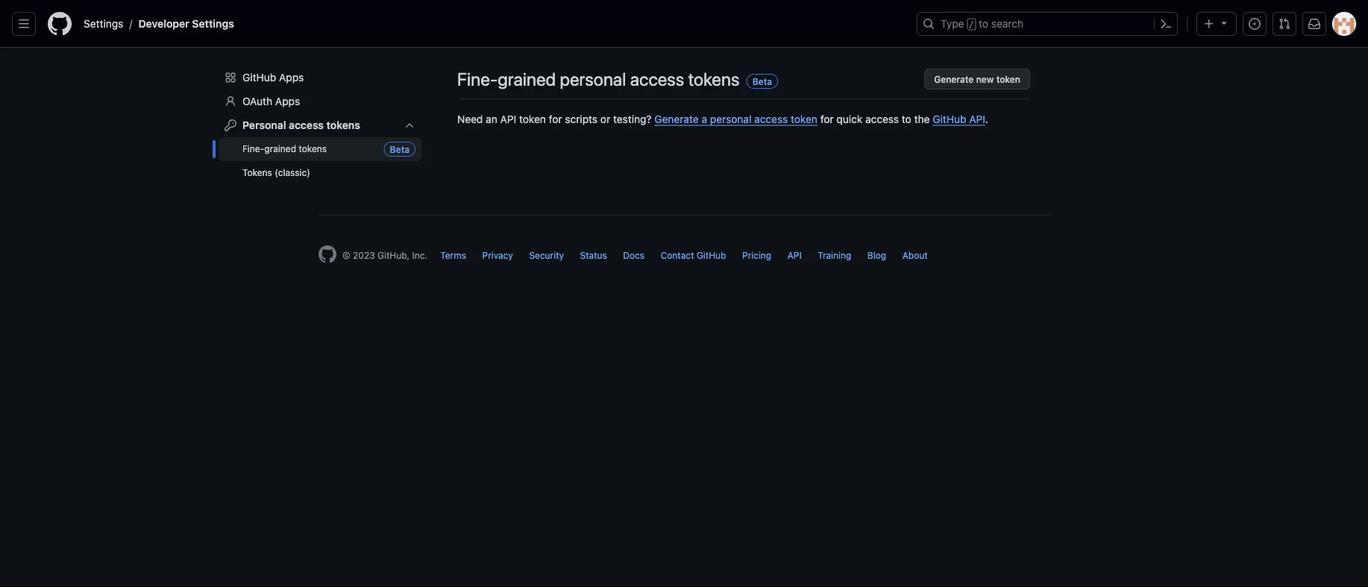 Task type: locate. For each thing, give the bounding box(es) containing it.
1 horizontal spatial fine-
[[457, 69, 498, 90]]

personal
[[560, 69, 626, 90], [710, 113, 752, 125]]

to
[[979, 18, 989, 30], [902, 113, 911, 125]]

0 horizontal spatial beta
[[390, 144, 410, 154]]

api right pricing
[[788, 250, 802, 260]]

grained inside personal access tokens list
[[264, 144, 296, 154]]

beta up generate a personal access token link
[[753, 76, 772, 86]]

0 horizontal spatial personal
[[560, 69, 626, 90]]

2 horizontal spatial github
[[933, 113, 966, 125]]

for left "scripts"
[[549, 113, 562, 125]]

apps
[[279, 71, 304, 84], [275, 95, 300, 107]]

or
[[600, 113, 610, 125]]

1 horizontal spatial grained
[[498, 69, 556, 90]]

1 horizontal spatial beta
[[753, 76, 772, 86]]

tokens down oauth apps link
[[326, 119, 360, 131]]

an
[[486, 113, 497, 125]]

tokens
[[688, 69, 740, 90], [326, 119, 360, 131], [299, 144, 327, 154]]

testing?
[[613, 113, 652, 125]]

0 vertical spatial apps
[[279, 71, 304, 84]]

oauth
[[242, 95, 272, 107]]

pricing link
[[742, 250, 772, 260]]

apps up personal access tokens
[[275, 95, 300, 107]]

2 vertical spatial tokens
[[299, 144, 327, 154]]

security link
[[529, 250, 564, 260]]

settings link
[[78, 12, 129, 36]]

homepage image left settings link
[[48, 12, 72, 36]]

generate left the new on the top right of page
[[934, 74, 974, 84]]

access up testing?
[[630, 69, 684, 90]]

quick
[[837, 113, 863, 125]]

git pull request image
[[1279, 18, 1291, 30]]

token left quick
[[791, 113, 818, 125]]

generate left a
[[654, 113, 699, 125]]

1 horizontal spatial api
[[788, 250, 802, 260]]

1 vertical spatial to
[[902, 113, 911, 125]]

beta for fine-grained tokens
[[390, 144, 410, 154]]

beta down chevron down image
[[390, 144, 410, 154]]

about
[[902, 250, 928, 260]]

homepage image
[[48, 12, 72, 36], [319, 245, 336, 263]]

1 horizontal spatial generate
[[934, 74, 974, 84]]

personal access tokens
[[242, 119, 360, 131]]

blog link
[[868, 250, 886, 260]]

contact github
[[661, 250, 726, 260]]

triangle down image
[[1218, 17, 1230, 29]]

settings / developer settings
[[84, 18, 234, 30]]

personal right a
[[710, 113, 752, 125]]

access
[[630, 69, 684, 90], [754, 113, 788, 125], [865, 113, 899, 125], [289, 119, 324, 131]]

for left quick
[[820, 113, 834, 125]]

0 horizontal spatial settings
[[84, 18, 123, 30]]

0 horizontal spatial /
[[129, 18, 132, 30]]

1 vertical spatial generate
[[654, 113, 699, 125]]

token inside generate new token link
[[996, 74, 1021, 84]]

0 horizontal spatial to
[[902, 113, 911, 125]]

1 vertical spatial fine-
[[242, 144, 264, 154]]

tokens inside "dropdown button"
[[326, 119, 360, 131]]

0 vertical spatial generate
[[934, 74, 974, 84]]

apps image
[[225, 72, 236, 84]]

access down oauth apps link
[[289, 119, 324, 131]]

fine-grained tokens
[[242, 144, 327, 154]]

1 horizontal spatial for
[[820, 113, 834, 125]]

tokens
[[242, 167, 272, 178]]

for
[[549, 113, 562, 125], [820, 113, 834, 125]]

0 vertical spatial grained
[[498, 69, 556, 90]]

(classic)
[[275, 167, 310, 178]]

1 vertical spatial grained
[[264, 144, 296, 154]]

2 horizontal spatial token
[[996, 74, 1021, 84]]

to left the
[[902, 113, 911, 125]]

2 settings from the left
[[192, 18, 234, 30]]

1 horizontal spatial /
[[969, 19, 974, 30]]

docs
[[623, 250, 645, 260]]

tokens inside list
[[299, 144, 327, 154]]

0 vertical spatial fine-
[[457, 69, 498, 90]]

inc.
[[412, 250, 427, 260]]

chevron down image
[[404, 119, 416, 131]]

settings right developer
[[192, 18, 234, 30]]

0 vertical spatial github
[[242, 71, 276, 84]]

1 horizontal spatial settings
[[192, 18, 234, 30]]

0 horizontal spatial for
[[549, 113, 562, 125]]

©
[[342, 250, 350, 260]]

1 vertical spatial personal
[[710, 113, 752, 125]]

fine- for fine-grained tokens
[[242, 144, 264, 154]]

1 vertical spatial homepage image
[[319, 245, 336, 263]]

contact
[[661, 250, 694, 260]]

training
[[818, 250, 851, 260]]

tokens for personal access tokens
[[326, 119, 360, 131]]

tokens (classic) link
[[219, 161, 422, 185]]

0 horizontal spatial homepage image
[[48, 12, 72, 36]]

github apps link
[[219, 66, 422, 90]]

fine- inside personal access tokens list
[[242, 144, 264, 154]]

2 vertical spatial github
[[697, 250, 726, 260]]

to left search
[[979, 18, 989, 30]]

person image
[[225, 95, 236, 107]]

1 horizontal spatial personal
[[710, 113, 752, 125]]

/ left developer
[[129, 18, 132, 30]]

0 horizontal spatial grained
[[264, 144, 296, 154]]

tokens down 'personal access tokens' "dropdown button"
[[299, 144, 327, 154]]

1 vertical spatial beta
[[390, 144, 410, 154]]

github right contact
[[697, 250, 726, 260]]

command palette image
[[1160, 18, 1172, 30]]

0 vertical spatial to
[[979, 18, 989, 30]]

list containing settings / developer settings
[[78, 12, 908, 36]]

list
[[78, 12, 908, 36]]

0 horizontal spatial fine-
[[242, 144, 264, 154]]

type / to search
[[941, 18, 1024, 30]]

fine-
[[457, 69, 498, 90], [242, 144, 264, 154]]

api down generate new token link
[[969, 113, 985, 125]]

terms
[[440, 250, 466, 260]]

1 vertical spatial github
[[933, 113, 966, 125]]

2023
[[353, 250, 375, 260]]

github up oauth
[[242, 71, 276, 84]]

1 vertical spatial tokens
[[326, 119, 360, 131]]

generate
[[934, 74, 974, 84], [654, 113, 699, 125]]

token right the new on the top right of page
[[996, 74, 1021, 84]]

fine- up tokens
[[242, 144, 264, 154]]

personal up "scripts"
[[560, 69, 626, 90]]

token right an
[[519, 113, 546, 125]]

/ for type
[[969, 19, 974, 30]]

/ inside settings / developer settings
[[129, 18, 132, 30]]

github
[[242, 71, 276, 84], [933, 113, 966, 125], [697, 250, 726, 260]]

homepage image left "©"
[[319, 245, 336, 263]]

0 vertical spatial homepage image
[[48, 12, 72, 36]]

1 vertical spatial apps
[[275, 95, 300, 107]]

status link
[[580, 250, 607, 260]]

0 vertical spatial beta
[[753, 76, 772, 86]]

beta
[[753, 76, 772, 86], [390, 144, 410, 154]]

scripts
[[565, 113, 598, 125]]

fine- up need
[[457, 69, 498, 90]]

apps up 'oauth apps'
[[279, 71, 304, 84]]

grained for tokens
[[264, 144, 296, 154]]

grained
[[498, 69, 556, 90], [264, 144, 296, 154]]

/ inside type / to search
[[969, 19, 974, 30]]

tokens up need an api token for scripts or testing? generate a personal access token for quick access to the github api . in the top of the page
[[688, 69, 740, 90]]

0 horizontal spatial token
[[519, 113, 546, 125]]

access right quick
[[865, 113, 899, 125]]

/
[[129, 18, 132, 30], [969, 19, 974, 30]]

settings left developer
[[84, 18, 123, 30]]

personal access tokens button
[[219, 113, 422, 137]]

api right an
[[500, 113, 516, 125]]

settings
[[84, 18, 123, 30], [192, 18, 234, 30]]

generate new token link
[[924, 69, 1030, 90]]

issue opened image
[[1249, 18, 1261, 30]]

api
[[500, 113, 516, 125], [969, 113, 985, 125], [788, 250, 802, 260]]

1 horizontal spatial to
[[979, 18, 989, 30]]

github right the
[[933, 113, 966, 125]]

/ right type
[[969, 19, 974, 30]]

training link
[[818, 250, 851, 260]]

token
[[996, 74, 1021, 84], [519, 113, 546, 125], [791, 113, 818, 125]]

tokens for fine-grained tokens
[[299, 144, 327, 154]]

beta inside personal access tokens list
[[390, 144, 410, 154]]

status
[[580, 250, 607, 260]]

privacy
[[482, 250, 513, 260]]

.
[[985, 113, 988, 125]]



Task type: vqa. For each thing, say whether or not it's contained in the screenshot.
Packages Link at the top left of page
no



Task type: describe. For each thing, give the bounding box(es) containing it.
the
[[914, 113, 930, 125]]

blog
[[868, 250, 886, 260]]

personal
[[242, 119, 286, 131]]

2 for from the left
[[820, 113, 834, 125]]

1 settings from the left
[[84, 18, 123, 30]]

1 horizontal spatial github
[[697, 250, 726, 260]]

notifications image
[[1309, 18, 1320, 30]]

© 2023 github, inc.
[[342, 250, 427, 260]]

about link
[[902, 250, 928, 260]]

a
[[702, 113, 707, 125]]

terms link
[[440, 250, 466, 260]]

0 vertical spatial tokens
[[688, 69, 740, 90]]

fine- for fine-grained personal access tokens
[[457, 69, 498, 90]]

docs link
[[623, 250, 645, 260]]

1 for from the left
[[549, 113, 562, 125]]

privacy link
[[482, 250, 513, 260]]

0 horizontal spatial api
[[500, 113, 516, 125]]

need an api token for scripts or testing? generate a personal access token for quick access to the github api .
[[457, 113, 988, 125]]

1 horizontal spatial token
[[791, 113, 818, 125]]

plus image
[[1203, 18, 1215, 30]]

type
[[941, 18, 964, 30]]

generate new token
[[934, 74, 1021, 84]]

contact github link
[[661, 250, 726, 260]]

api link
[[788, 250, 802, 260]]

apps for github apps
[[279, 71, 304, 84]]

/ for settings
[[129, 18, 132, 30]]

pricing
[[742, 250, 772, 260]]

developer settings link
[[132, 12, 240, 36]]

oauth apps link
[[219, 90, 422, 113]]

oauth apps
[[242, 95, 300, 107]]

grained for personal
[[498, 69, 556, 90]]

need
[[457, 113, 483, 125]]

generate a personal access token link
[[654, 113, 818, 125]]

developer
[[138, 18, 189, 30]]

github apps
[[242, 71, 304, 84]]

fine-grained personal access tokens
[[457, 69, 740, 90]]

github api link
[[933, 113, 985, 125]]

0 horizontal spatial github
[[242, 71, 276, 84]]

1 horizontal spatial homepage image
[[319, 245, 336, 263]]

personal access tokens list
[[219, 137, 422, 185]]

beta for fine-grained personal access tokens
[[753, 76, 772, 86]]

search
[[991, 18, 1024, 30]]

access inside "dropdown button"
[[289, 119, 324, 131]]

0 horizontal spatial generate
[[654, 113, 699, 125]]

github,
[[378, 250, 410, 260]]

new
[[976, 74, 994, 84]]

tokens (classic)
[[242, 167, 310, 178]]

key image
[[225, 119, 236, 131]]

apps for oauth apps
[[275, 95, 300, 107]]

access right a
[[754, 113, 788, 125]]

2 horizontal spatial api
[[969, 113, 985, 125]]

security
[[529, 250, 564, 260]]

0 vertical spatial personal
[[560, 69, 626, 90]]



